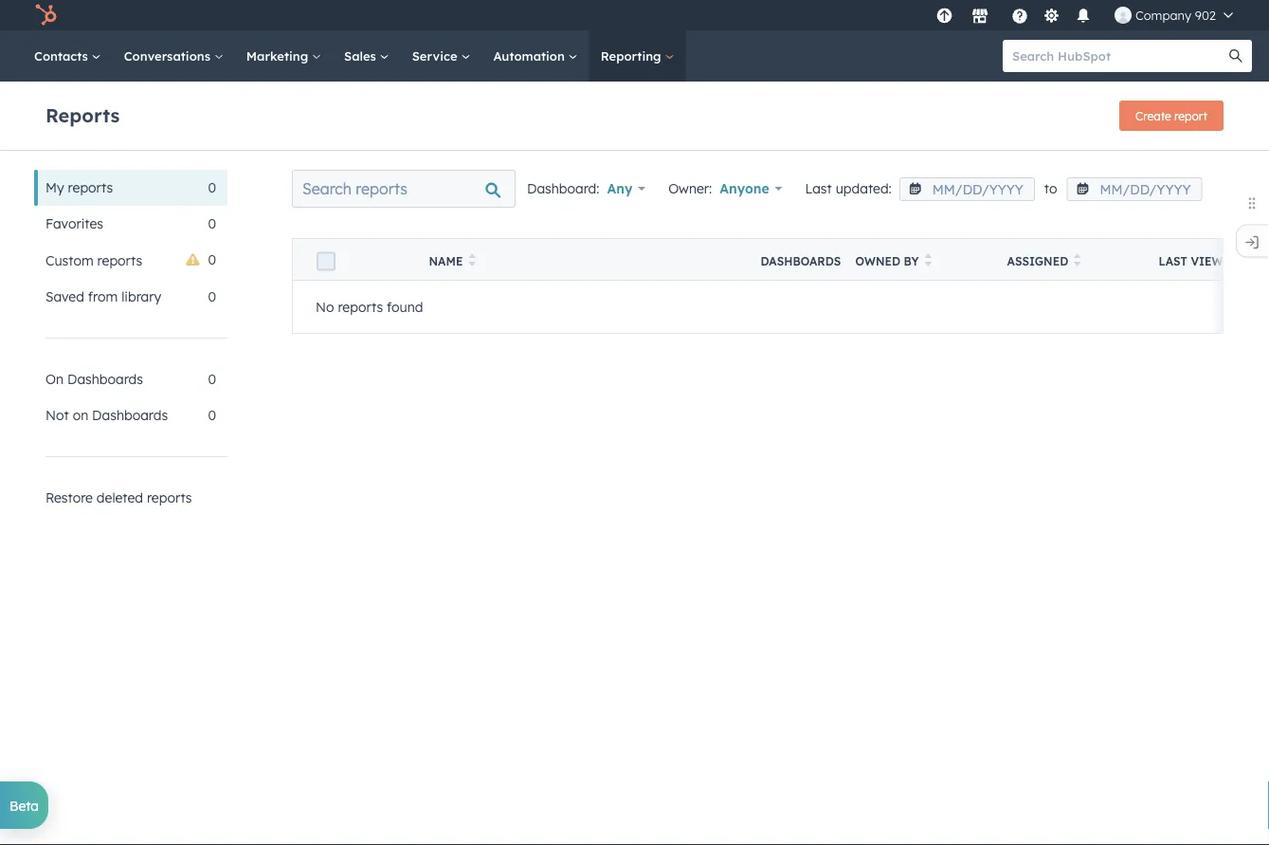 Task type: locate. For each thing, give the bounding box(es) containing it.
reports for my
[[68, 179, 113, 196]]

0 vertical spatial dashboards
[[761, 254, 842, 268]]

marketplaces image
[[972, 9, 989, 26]]

0 horizontal spatial press to sort. element
[[469, 253, 476, 269]]

press to sort. element inside owned by button
[[925, 253, 932, 269]]

search image
[[1230, 49, 1243, 63]]

press to sort. image
[[469, 253, 476, 267], [1075, 253, 1082, 267]]

reports
[[68, 179, 113, 196], [97, 252, 143, 268], [338, 299, 383, 315], [147, 489, 192, 506]]

marketplaces button
[[961, 0, 1000, 30]]

last left "updated:"
[[806, 180, 832, 197]]

press to sort. element inside name button
[[469, 253, 476, 269]]

0 vertical spatial last
[[806, 180, 832, 197]]

press to sort. image
[[925, 253, 932, 267]]

reports for no
[[338, 299, 383, 315]]

create report
[[1136, 109, 1208, 123]]

reports for custom
[[97, 252, 143, 268]]

reports inside button
[[147, 489, 192, 506]]

contacts
[[34, 48, 92, 64]]

beta
[[9, 797, 39, 813]]

press to sort. element right the name
[[469, 253, 476, 269]]

last left "viewed"
[[1159, 254, 1188, 268]]

dashboards right on
[[92, 407, 168, 423]]

press to sort. element inside 'assigned' button
[[1075, 253, 1082, 269]]

owned
[[856, 254, 901, 268]]

reports right my
[[68, 179, 113, 196]]

deleted
[[97, 489, 143, 506]]

press to sort. element
[[469, 253, 476, 269], [925, 253, 932, 269], [1075, 253, 1082, 269]]

2 press to sort. image from the left
[[1075, 253, 1082, 267]]

marketing
[[246, 48, 312, 64]]

reports right deleted
[[147, 489, 192, 506]]

3 press to sort. element from the left
[[1075, 253, 1082, 269]]

2 press to sort. element from the left
[[925, 253, 932, 269]]

owned by button
[[833, 239, 985, 280]]

dashboards
[[761, 254, 842, 268], [67, 371, 143, 387], [92, 407, 168, 423]]

help button
[[1004, 0, 1037, 30]]

1 press to sort. element from the left
[[469, 253, 476, 269]]

reporting link
[[590, 30, 686, 82]]

last
[[806, 180, 832, 197], [1159, 254, 1188, 268]]

company 902
[[1136, 7, 1217, 23]]

anyone
[[720, 180, 770, 197]]

service link
[[401, 30, 482, 82]]

custom
[[46, 252, 94, 268]]

owned by
[[856, 254, 920, 268]]

upgrade image
[[936, 8, 954, 25]]

dashboards up the not on dashboards
[[67, 371, 143, 387]]

reporting
[[601, 48, 665, 64]]

by
[[904, 254, 920, 268]]

contacts link
[[23, 30, 113, 82]]

1 vertical spatial last
[[1159, 254, 1188, 268]]

mateo roberts image
[[1115, 7, 1132, 24]]

press to sort. element right by on the right top of page
[[925, 253, 932, 269]]

marketing link
[[235, 30, 333, 82]]

last inside button
[[1159, 254, 1188, 268]]

1 horizontal spatial press to sort. element
[[925, 253, 932, 269]]

automation
[[494, 48, 569, 64]]

0
[[208, 179, 216, 196], [208, 215, 216, 232], [208, 251, 216, 268], [208, 288, 216, 305], [208, 371, 216, 387], [208, 407, 216, 423]]

conversations link
[[113, 30, 235, 82]]

company
[[1136, 7, 1192, 23]]

dashboard:
[[527, 180, 600, 197]]

dashboards left owned
[[761, 254, 842, 268]]

0 horizontal spatial last
[[806, 180, 832, 197]]

press to sort. image inside 'assigned' button
[[1075, 253, 1082, 267]]

saved from library
[[46, 288, 161, 305]]

settings link
[[1040, 5, 1064, 25]]

press to sort. element right assigned
[[1075, 253, 1082, 269]]

4 0 from the top
[[208, 288, 216, 305]]

create
[[1136, 109, 1172, 123]]

0 horizontal spatial press to sort. image
[[469, 253, 476, 267]]

any
[[607, 180, 633, 197]]

5 0 from the top
[[208, 371, 216, 387]]

not
[[46, 407, 69, 423]]

my
[[46, 179, 64, 196]]

library
[[122, 288, 161, 305]]

1 horizontal spatial last
[[1159, 254, 1188, 268]]

2 horizontal spatial press to sort. element
[[1075, 253, 1082, 269]]

last for last updated:
[[806, 180, 832, 197]]

press to sort. image inside name button
[[469, 253, 476, 267]]

assigned
[[1008, 254, 1069, 268]]

reports up saved from library
[[97, 252, 143, 268]]

service
[[412, 48, 461, 64]]

1 horizontal spatial press to sort. image
[[1075, 253, 1082, 267]]

2 vertical spatial dashboards
[[92, 407, 168, 423]]

press to sort. image for assigned
[[1075, 253, 1082, 267]]

1 press to sort. image from the left
[[469, 253, 476, 267]]

sales
[[344, 48, 380, 64]]

1 vertical spatial dashboards
[[67, 371, 143, 387]]

automation link
[[482, 30, 590, 82]]

notifications button
[[1068, 0, 1100, 30]]

beta button
[[0, 781, 48, 829]]

Search HubSpot search field
[[1003, 40, 1236, 72]]

last for last viewed
[[1159, 254, 1188, 268]]

6 0 from the top
[[208, 407, 216, 423]]

reports right no
[[338, 299, 383, 315]]

press to sort. image right the name
[[469, 253, 476, 267]]

sales link
[[333, 30, 401, 82]]

2 0 from the top
[[208, 215, 216, 232]]

press to sort. image for name
[[469, 253, 476, 267]]

press to sort. image right assigned
[[1075, 253, 1082, 267]]

from
[[88, 288, 118, 305]]

1 0 from the top
[[208, 179, 216, 196]]

found
[[387, 299, 423, 315]]

favorites
[[46, 215, 103, 232]]



Task type: describe. For each thing, give the bounding box(es) containing it.
anyone button
[[720, 175, 783, 202]]

owner:
[[669, 180, 713, 197]]

saved
[[46, 288, 84, 305]]

upgrade link
[[933, 5, 957, 25]]

to
[[1045, 180, 1058, 197]]

settings image
[[1044, 8, 1061, 25]]

name
[[429, 254, 463, 268]]

any button
[[607, 175, 646, 202]]

reports
[[46, 103, 120, 127]]

restore
[[46, 489, 93, 506]]

search button
[[1221, 40, 1253, 72]]

restore deleted reports button
[[34, 480, 228, 516]]

on dashboards
[[46, 371, 143, 387]]

on
[[46, 371, 64, 387]]

0 for saved from library
[[208, 288, 216, 305]]

notifications image
[[1075, 9, 1092, 26]]

company 902 button
[[1104, 0, 1245, 30]]

updated:
[[836, 180, 892, 197]]

conversations
[[124, 48, 214, 64]]

press to sort. element for assigned
[[1075, 253, 1082, 269]]

viewed
[[1192, 254, 1240, 268]]

name button
[[406, 239, 738, 280]]

press to sort. element for name
[[469, 253, 476, 269]]

no
[[316, 299, 334, 315]]

3 0 from the top
[[208, 251, 216, 268]]

not on dashboards
[[46, 407, 168, 423]]

on
[[73, 407, 88, 423]]

902
[[1196, 7, 1217, 23]]

hubspot link
[[23, 4, 71, 27]]

0 for on dashboards
[[208, 371, 216, 387]]

help image
[[1012, 9, 1029, 26]]

assigned button
[[985, 239, 1137, 280]]

0 for not on dashboards
[[208, 407, 216, 423]]

MM/DD/YYYY text field
[[900, 177, 1035, 201]]

0 for favorites
[[208, 215, 216, 232]]

reports banner
[[46, 95, 1224, 131]]

MM/DD/YYYY text field
[[1067, 177, 1203, 201]]

hubspot image
[[34, 4, 57, 27]]

create report link
[[1120, 101, 1224, 131]]

Search reports search field
[[292, 170, 516, 208]]

restore deleted reports
[[46, 489, 192, 506]]

last viewed
[[1159, 254, 1240, 268]]

0 for my reports
[[208, 179, 216, 196]]

press to sort. element for owned by
[[925, 253, 932, 269]]

report
[[1175, 109, 1208, 123]]

last updated:
[[806, 180, 892, 197]]

no reports found
[[316, 299, 423, 315]]

last viewed button
[[1137, 239, 1270, 280]]

custom reports
[[46, 252, 143, 268]]

company 902 menu
[[931, 0, 1247, 30]]

my reports
[[46, 179, 113, 196]]



Task type: vqa. For each thing, say whether or not it's contained in the screenshot.
Marketing link
yes



